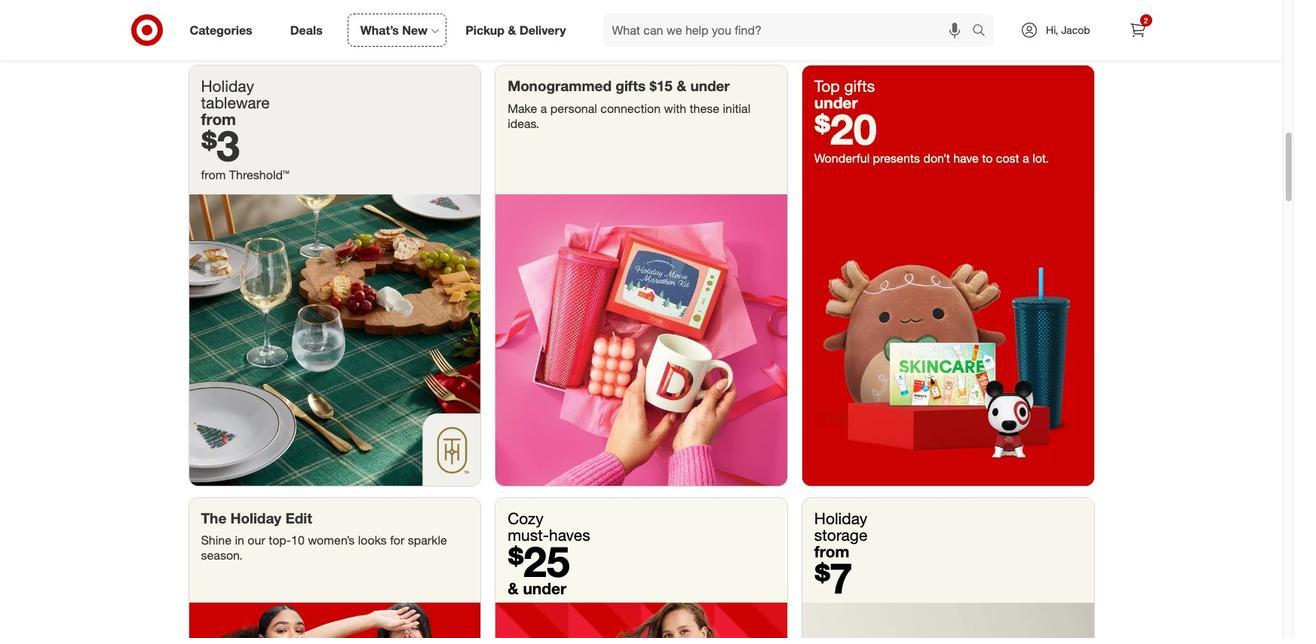 Task type: vqa. For each thing, say whether or not it's contained in the screenshot.
Gingerbread to the left
no



Task type: locate. For each thing, give the bounding box(es) containing it.
1 horizontal spatial a
[[1023, 151, 1029, 166]]

women's
[[308, 534, 355, 549]]

& down the must-
[[508, 579, 519, 599]]

pickup & delivery link
[[453, 14, 585, 47]]

from inside holiday storage from
[[815, 542, 850, 562]]

holiday inside holiday storage from
[[815, 509, 868, 529]]

gifts right top
[[844, 76, 875, 96]]

for
[[390, 534, 405, 549]]

top-
[[269, 534, 291, 549]]

from inside the holiday tableware from
[[201, 109, 236, 129]]

under inside top gifts under
[[815, 93, 858, 112]]

under
[[691, 77, 730, 94], [815, 93, 858, 112], [523, 579, 567, 599]]

1 horizontal spatial gifts
[[844, 76, 875, 96]]

0 vertical spatial from
[[201, 109, 236, 129]]

from for $7
[[815, 542, 850, 562]]

2 vertical spatial &
[[508, 579, 519, 599]]

search button
[[966, 14, 1002, 50]]

presents
[[873, 151, 920, 166]]

ideas.
[[508, 116, 540, 131]]

under up wonderful
[[815, 93, 858, 112]]

& under
[[508, 579, 567, 599]]

gifts inside top gifts under
[[844, 76, 875, 96]]

a left lot.
[[1023, 151, 1029, 166]]

deals link
[[277, 14, 342, 47]]

lot.
[[1033, 151, 1049, 166]]

wonderful presents don't have to cost a lot.
[[815, 151, 1049, 166]]

$3
[[201, 120, 240, 171]]

& right $15
[[677, 77, 687, 94]]

cozy
[[508, 509, 544, 529]]

from threshold ™
[[201, 167, 289, 183]]

in
[[235, 534, 244, 549]]

holiday down categories link
[[201, 76, 254, 96]]

2 link
[[1121, 14, 1155, 47]]

gifts
[[844, 76, 875, 96], [616, 77, 646, 94]]

under down the must-
[[523, 579, 567, 599]]

holiday inside the holiday tableware from
[[201, 76, 254, 96]]

what's new link
[[348, 14, 447, 47]]

to
[[982, 151, 993, 166]]

season.
[[201, 549, 243, 564]]

delivery
[[520, 22, 566, 37]]

1 vertical spatial a
[[1023, 151, 1029, 166]]

0 horizontal spatial under
[[523, 579, 567, 599]]

hi, jacob
[[1046, 23, 1090, 36]]

&
[[508, 22, 516, 37], [677, 77, 687, 94], [508, 579, 519, 599]]

0 vertical spatial a
[[541, 101, 547, 116]]

under up these
[[691, 77, 730, 94]]

10
[[291, 534, 305, 549]]

holiday up $7
[[815, 509, 868, 529]]

0 horizontal spatial gifts
[[616, 77, 646, 94]]

2 vertical spatial from
[[815, 542, 850, 562]]

must-
[[508, 526, 549, 545]]

1 vertical spatial &
[[677, 77, 687, 94]]

holiday up our
[[231, 510, 281, 527]]

search
[[966, 24, 1002, 39]]

initial
[[723, 101, 751, 116]]

cozy must-haves
[[508, 509, 590, 545]]

gifts for under
[[844, 76, 875, 96]]

& right pickup
[[508, 22, 516, 37]]

gifts up connection
[[616, 77, 646, 94]]

a
[[541, 101, 547, 116], [1023, 151, 1029, 166]]

personal
[[550, 101, 597, 116]]

from
[[201, 109, 236, 129], [201, 167, 226, 183], [815, 542, 850, 562]]

1 vertical spatial from
[[201, 167, 226, 183]]

a inside monogrammed gifts $15 & under make a personal connection with these initial ideas.
[[541, 101, 547, 116]]

a right make
[[541, 101, 547, 116]]

make
[[508, 101, 537, 116]]

haves
[[549, 526, 590, 545]]

jacob
[[1062, 23, 1090, 36]]

holiday storage from
[[815, 509, 868, 562]]

cost
[[996, 151, 1020, 166]]

2 horizontal spatial under
[[815, 93, 858, 112]]

connection
[[601, 101, 661, 116]]

pickup
[[466, 22, 505, 37]]

categories link
[[177, 14, 271, 47]]

pickup & delivery
[[466, 22, 566, 37]]

looks
[[358, 534, 387, 549]]

don't
[[924, 151, 950, 166]]

our
[[248, 534, 265, 549]]

threshold
[[229, 167, 283, 183]]

& inside monogrammed gifts $15 & under make a personal connection with these initial ideas.
[[677, 77, 687, 94]]

gifts inside monogrammed gifts $15 & under make a personal connection with these initial ideas.
[[616, 77, 646, 94]]

0 horizontal spatial a
[[541, 101, 547, 116]]

holiday
[[201, 76, 254, 96], [815, 509, 868, 529], [231, 510, 281, 527]]

a for presents
[[1023, 151, 1029, 166]]

a for gifts
[[541, 101, 547, 116]]

1 horizontal spatial under
[[691, 77, 730, 94]]



Task type: describe. For each thing, give the bounding box(es) containing it.
gifts for $15
[[616, 77, 646, 94]]

the holiday edit shine in our top-10 women's looks for sparkle season.
[[201, 510, 447, 564]]

$20
[[815, 103, 877, 155]]

holiday for $3
[[201, 76, 254, 96]]

What can we help you find? suggestions appear below search field
[[603, 14, 976, 47]]

monogrammed gifts $15 & under make a personal connection with these initial ideas.
[[508, 77, 751, 131]]

top
[[815, 76, 840, 96]]

$7
[[815, 553, 853, 604]]

0 vertical spatial &
[[508, 22, 516, 37]]

holiday inside the holiday edit shine in our top-10 women's looks for sparkle season.
[[231, 510, 281, 527]]

2
[[1144, 16, 1148, 25]]

monogrammed
[[508, 77, 612, 94]]

shine
[[201, 534, 232, 549]]

holiday tableware from
[[201, 76, 270, 129]]

storage
[[815, 526, 868, 545]]

from for $3
[[201, 109, 236, 129]]

these
[[690, 101, 720, 116]]

under inside monogrammed gifts $15 & under make a personal connection with these initial ideas.
[[691, 77, 730, 94]]

holiday for $7
[[815, 509, 868, 529]]

the
[[201, 510, 227, 527]]

have
[[954, 151, 979, 166]]

sparkle
[[408, 534, 447, 549]]

categories
[[190, 22, 252, 37]]

$25
[[508, 536, 570, 587]]

new
[[402, 22, 428, 37]]

edit
[[285, 510, 312, 527]]

wonderful
[[815, 151, 870, 166]]

what's
[[360, 22, 399, 37]]

™
[[283, 167, 289, 183]]

with
[[664, 101, 687, 116]]

hi,
[[1046, 23, 1059, 36]]

top gifts under
[[815, 76, 875, 112]]

what's new
[[360, 22, 428, 37]]

$15
[[650, 77, 673, 94]]

tableware
[[201, 93, 270, 112]]

deals
[[290, 22, 323, 37]]



